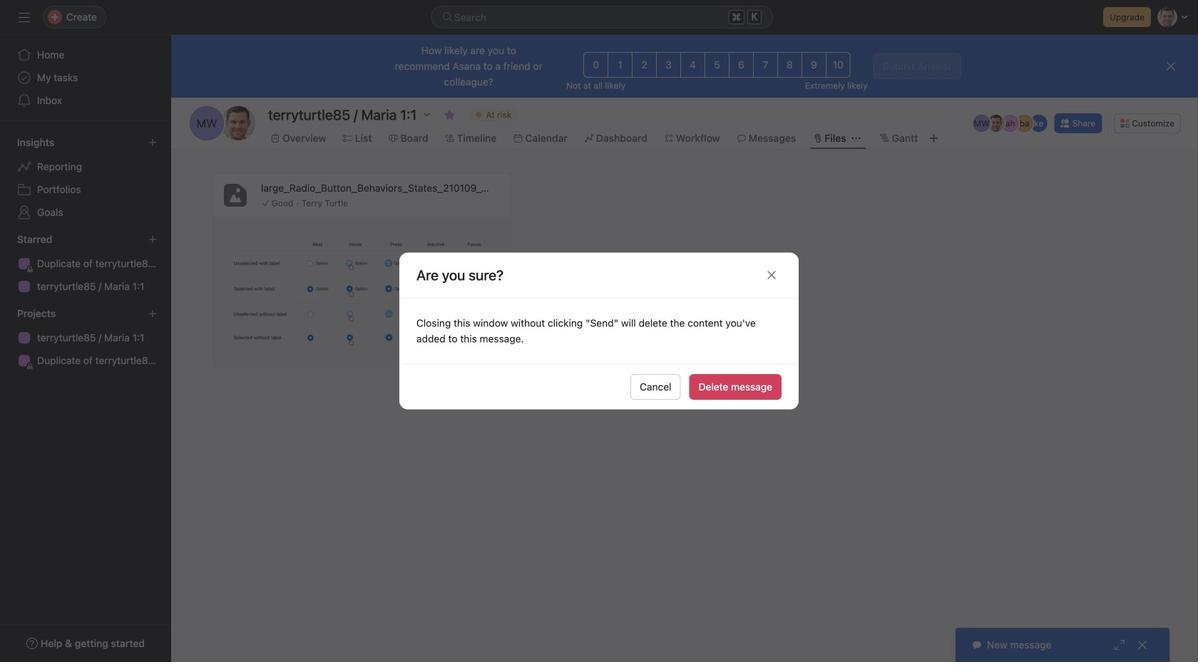Task type: locate. For each thing, give the bounding box(es) containing it.
insights element
[[0, 130, 171, 227]]

hide sidebar image
[[19, 11, 30, 23]]

None radio
[[584, 52, 609, 78], [778, 52, 803, 78], [826, 52, 851, 78], [584, 52, 609, 78], [778, 52, 803, 78], [826, 52, 851, 78]]

remove from starred image
[[444, 109, 456, 121]]

option group
[[584, 52, 851, 78]]

dialog
[[400, 253, 799, 410]]

close this dialog image
[[766, 270, 778, 281]]

close image
[[1137, 640, 1149, 651]]

None radio
[[608, 52, 633, 78], [632, 52, 657, 78], [657, 52, 681, 78], [681, 52, 706, 78], [705, 52, 730, 78], [729, 52, 754, 78], [753, 52, 778, 78], [802, 52, 827, 78], [608, 52, 633, 78], [632, 52, 657, 78], [657, 52, 681, 78], [681, 52, 706, 78], [705, 52, 730, 78], [729, 52, 754, 78], [753, 52, 778, 78], [802, 52, 827, 78]]

dismiss image
[[1166, 61, 1177, 72]]



Task type: vqa. For each thing, say whether or not it's contained in the screenshot.
Status update - Nov 2
no



Task type: describe. For each thing, give the bounding box(es) containing it.
global element
[[0, 35, 171, 121]]

projects element
[[0, 301, 171, 375]]

expand new message image
[[1115, 640, 1126, 651]]

starred element
[[0, 227, 171, 301]]



